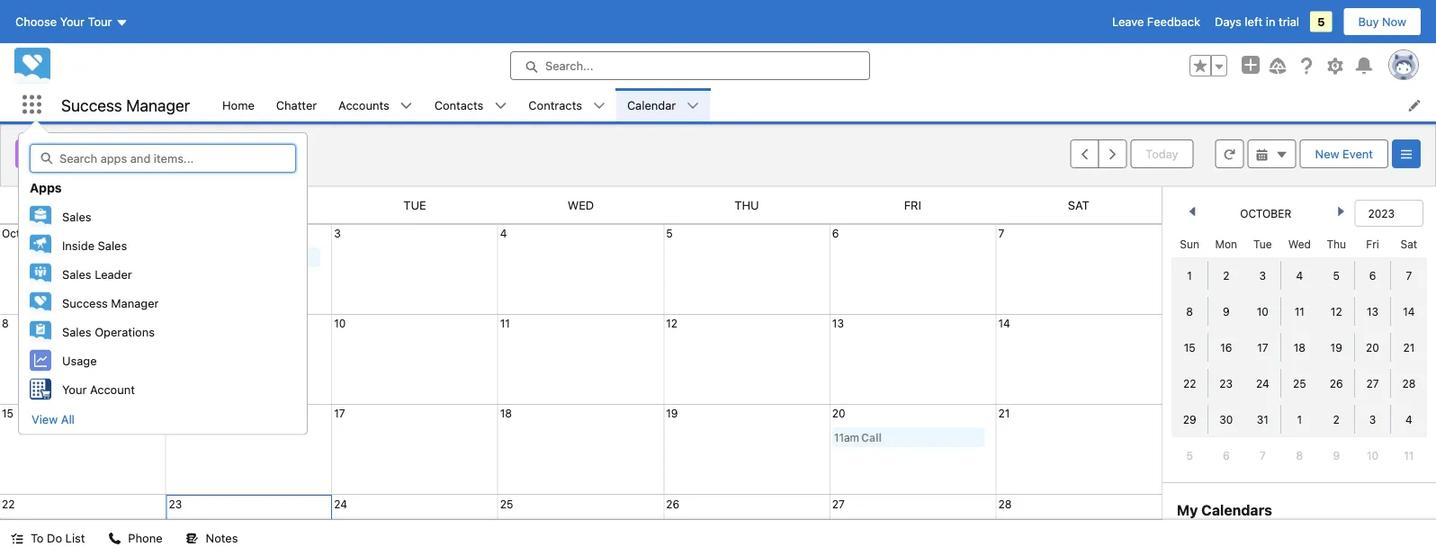 Task type: describe. For each thing, give the bounding box(es) containing it.
5 button
[[666, 227, 673, 239]]

1 vertical spatial 27
[[832, 498, 845, 510]]

0 horizontal spatial 15
[[2, 407, 13, 419]]

0 horizontal spatial 2
[[1223, 269, 1229, 282]]

new event
[[1315, 147, 1373, 161]]

1 horizontal spatial 7
[[1260, 449, 1266, 462]]

0 vertical spatial 27
[[1366, 377, 1379, 390]]

accounts link
[[328, 88, 400, 121]]

1 horizontal spatial 8
[[1186, 305, 1193, 318]]

sales inside inside sales 'link'
[[98, 238, 127, 252]]

1 vertical spatial 25
[[500, 498, 513, 510]]

buy
[[1358, 15, 1379, 28]]

0 horizontal spatial 11
[[500, 317, 510, 329]]

oct 1
[[2, 227, 28, 239]]

trial
[[1279, 15, 1299, 28]]

11am
[[834, 431, 859, 444]]

1 horizontal spatial 15
[[1184, 341, 1196, 354]]

16
[[1220, 341, 1232, 354]]

days left in trial
[[1215, 15, 1299, 28]]

notes
[[206, 531, 238, 545]]

all
[[61, 412, 75, 426]]

search...
[[545, 59, 593, 72]]

contracts
[[529, 98, 582, 112]]

10 button
[[334, 317, 346, 329]]

1 horizontal spatial 3
[[1259, 269, 1266, 282]]

contacts
[[434, 98, 484, 112]]

your inside apps list box
[[62, 382, 87, 396]]

1 horizontal spatial thu
[[1327, 238, 1346, 250]]

leave feedback
[[1112, 15, 1200, 28]]

0 horizontal spatial 23
[[169, 498, 182, 510]]

2 horizontal spatial 8
[[1296, 449, 1303, 462]]

leave feedback link
[[1112, 15, 1200, 28]]

october inside 'calendar october 2023'
[[55, 152, 118, 171]]

1 horizontal spatial 9
[[1333, 449, 1340, 462]]

0 horizontal spatial 20
[[832, 407, 846, 419]]

0 horizontal spatial 12
[[666, 317, 678, 329]]

text default image inside to do list 'button'
[[11, 532, 23, 545]]

text default image inside accounts list item
[[400, 99, 413, 112]]

1 horizontal spatial sun
[[1180, 238, 1199, 250]]

to
[[31, 531, 44, 545]]

text default image inside 'phone' button
[[108, 532, 121, 545]]

1 vertical spatial 26
[[666, 498, 679, 510]]

phone
[[128, 531, 163, 545]]

view
[[31, 412, 58, 426]]

0 horizontal spatial group
[[1070, 139, 1127, 168]]

text default image inside contacts "list item"
[[494, 99, 507, 112]]

notes button
[[175, 520, 249, 556]]

tour
[[88, 15, 112, 28]]

1 horizontal spatial 12
[[1331, 305, 1342, 318]]

17 button
[[334, 407, 345, 419]]

0 horizontal spatial 6
[[832, 227, 839, 239]]

sales operations
[[62, 325, 155, 338]]

your account
[[62, 382, 135, 396]]

account
[[90, 382, 135, 396]]

1 vertical spatial 21
[[998, 407, 1010, 419]]

1 vertical spatial 2
[[1333, 413, 1340, 426]]

1 vertical spatial 24
[[334, 498, 347, 510]]

success inside success manager link
[[62, 296, 108, 309]]

0 horizontal spatial 4
[[500, 227, 507, 239]]

accounts list item
[[328, 88, 424, 121]]

buy now button
[[1343, 7, 1422, 36]]

0 horizontal spatial wed
[[568, 198, 594, 212]]

mon
[[1215, 238, 1237, 250]]

search... button
[[510, 51, 870, 80]]

13 button
[[832, 317, 844, 329]]

1 horizontal spatial october
[[1240, 207, 1291, 220]]

0 horizontal spatial 13
[[832, 317, 844, 329]]

calendar link
[[616, 88, 687, 121]]

do
[[47, 531, 62, 545]]

15 button
[[2, 407, 13, 419]]

0 horizontal spatial sun
[[71, 198, 95, 212]]

1 horizontal spatial 26
[[1330, 377, 1343, 390]]

sales for sales operations
[[62, 325, 91, 338]]

1 horizontal spatial 28
[[1402, 377, 1416, 390]]

to do list
[[31, 531, 85, 545]]

2 horizontal spatial 3
[[1369, 413, 1376, 426]]

call
[[861, 431, 882, 444]]

2 horizontal spatial 4
[[1405, 413, 1412, 426]]

manager inside apps list box
[[111, 296, 159, 309]]

20 button
[[832, 407, 846, 419]]

1 horizontal spatial tue
[[1253, 238, 1272, 250]]

calendar october 2023
[[55, 139, 163, 171]]

today
[[1146, 147, 1178, 161]]

sales leader
[[62, 267, 132, 281]]

11am call
[[834, 431, 882, 444]]

0 vertical spatial 21
[[1403, 341, 1415, 354]]

1 horizontal spatial 22
[[1183, 377, 1196, 390]]

0 horizontal spatial 1
[[23, 227, 28, 239]]

your account link
[[19, 375, 307, 404]]

0 vertical spatial 7
[[998, 227, 1004, 239]]

1 horizontal spatial 23
[[1220, 377, 1233, 390]]

today button
[[1130, 139, 1194, 168]]

my calendars
[[1177, 501, 1272, 518]]

0 vertical spatial 20
[[1366, 341, 1379, 354]]

sales leader link
[[19, 260, 307, 288]]

0 horizontal spatial 14
[[998, 317, 1010, 329]]

2 vertical spatial 1
[[1297, 413, 1302, 426]]

0 vertical spatial 17
[[1257, 341, 1268, 354]]

home link
[[212, 88, 265, 121]]

2023
[[122, 152, 163, 171]]

0 vertical spatial sat
[[1068, 198, 1089, 212]]

now
[[1382, 15, 1406, 28]]

contracts link
[[518, 88, 593, 121]]

8 button
[[2, 317, 9, 329]]

view all button
[[31, 404, 75, 433]]

1 vertical spatial wed
[[1288, 238, 1311, 250]]

0 vertical spatial success
[[61, 95, 122, 114]]

event
[[1343, 147, 1373, 161]]

new
[[1315, 147, 1339, 161]]

new event button
[[1300, 139, 1388, 168]]

1 vertical spatial 17
[[334, 407, 345, 419]]

sales operations link
[[19, 317, 307, 346]]

success manager inside apps list box
[[62, 296, 159, 309]]

sales link
[[19, 202, 307, 231]]

26 button
[[666, 498, 679, 510]]

0 horizontal spatial 3
[[334, 227, 341, 239]]

contracts list item
[[518, 88, 616, 121]]

25 button
[[500, 498, 513, 510]]

0 horizontal spatial 10
[[334, 317, 346, 329]]

chatter
[[276, 98, 317, 112]]

14 button
[[998, 317, 1010, 329]]

0 horizontal spatial 8
[[2, 317, 9, 329]]

calendar list item
[[616, 88, 710, 121]]

24 button
[[334, 498, 347, 510]]

11 button
[[500, 317, 510, 329]]

contacts link
[[424, 88, 494, 121]]

12 button
[[666, 317, 678, 329]]

0 vertical spatial 24
[[1256, 377, 1269, 390]]

grid containing sun
[[1172, 230, 1427, 473]]

0 horizontal spatial 18
[[500, 407, 512, 419]]

0 vertical spatial 25
[[1293, 377, 1306, 390]]

31
[[1257, 413, 1269, 426]]

operations
[[95, 325, 155, 338]]

30
[[1219, 413, 1233, 426]]

0 vertical spatial manager
[[126, 95, 190, 114]]

accounts
[[338, 98, 389, 112]]



Task type: vqa. For each thing, say whether or not it's contained in the screenshot.
FRI to the top
yes



Task type: locate. For each thing, give the bounding box(es) containing it.
inside sales
[[62, 238, 127, 252]]

1 horizontal spatial 10
[[1257, 305, 1269, 318]]

23
[[1220, 377, 1233, 390], [169, 498, 182, 510]]

to do list button
[[0, 520, 96, 556]]

leave
[[1112, 15, 1144, 28]]

text default image right the "contracts"
[[593, 99, 606, 112]]

0 vertical spatial 15
[[1184, 341, 1196, 354]]

1 vertical spatial sat
[[1401, 238, 1417, 250]]

0 vertical spatial 19
[[1330, 341, 1342, 354]]

23 down 16
[[1220, 377, 1233, 390]]

choose your tour
[[15, 15, 112, 28]]

calendar for calendar october 2023
[[55, 139, 104, 152]]

0 vertical spatial tue
[[403, 198, 426, 212]]

2 vertical spatial 4
[[1405, 413, 1412, 426]]

0 vertical spatial 9
[[1223, 305, 1230, 318]]

10
[[1257, 305, 1269, 318], [334, 317, 346, 329], [1367, 449, 1379, 462]]

2 vertical spatial 3
[[1369, 413, 1376, 426]]

23 button
[[169, 498, 182, 510]]

3 button
[[334, 227, 341, 239]]

27
[[1366, 377, 1379, 390], [832, 498, 845, 510]]

14
[[1403, 305, 1415, 318], [998, 317, 1010, 329]]

0 horizontal spatial 17
[[334, 407, 345, 419]]

0 vertical spatial 1
[[23, 227, 28, 239]]

success manager up sales operations at bottom
[[62, 296, 159, 309]]

2 horizontal spatial 1
[[1297, 413, 1302, 426]]

success manager up 'calendar october 2023'
[[61, 95, 190, 114]]

manager up the operations
[[111, 296, 159, 309]]

2 horizontal spatial 10
[[1367, 449, 1379, 462]]

1 vertical spatial group
[[1070, 139, 1127, 168]]

group down days
[[1190, 55, 1227, 76]]

calendar for calendar
[[627, 98, 676, 112]]

0 vertical spatial 28
[[1402, 377, 1416, 390]]

calendar down search... button
[[627, 98, 676, 112]]

text default image left new
[[1256, 149, 1268, 161]]

group left 'today' button
[[1070, 139, 1127, 168]]

1 vertical spatial your
[[62, 382, 87, 396]]

2 right 31
[[1333, 413, 1340, 426]]

left
[[1245, 15, 1263, 28]]

1 vertical spatial 19
[[666, 407, 678, 419]]

2 vertical spatial 7
[[1260, 449, 1266, 462]]

sales inside sales operations link
[[62, 325, 91, 338]]

15
[[1184, 341, 1196, 354], [2, 407, 13, 419]]

oct
[[2, 227, 20, 239]]

0 vertical spatial wed
[[568, 198, 594, 212]]

24
[[1256, 377, 1269, 390], [334, 498, 347, 510]]

list
[[212, 88, 1436, 121]]

1 horizontal spatial 25
[[1293, 377, 1306, 390]]

text default image left the notes
[[186, 532, 199, 545]]

25
[[1293, 377, 1306, 390], [500, 498, 513, 510]]

0 horizontal spatial sat
[[1068, 198, 1089, 212]]

leader
[[95, 267, 132, 281]]

text default image inside the "contracts" list item
[[593, 99, 606, 112]]

your down usage
[[62, 382, 87, 396]]

1 vertical spatial manager
[[111, 296, 159, 309]]

1 horizontal spatial 14
[[1403, 305, 1415, 318]]

chatter link
[[265, 88, 328, 121]]

sales down inside
[[62, 267, 91, 281]]

0 vertical spatial 2
[[1223, 269, 1229, 282]]

1 vertical spatial fri
[[1366, 238, 1379, 250]]

text default image right contacts
[[494, 99, 507, 112]]

text default image left phone
[[108, 532, 121, 545]]

1 horizontal spatial calendar
[[627, 98, 676, 112]]

1 vertical spatial sun
[[1180, 238, 1199, 250]]

home
[[222, 98, 254, 112]]

thu
[[735, 198, 759, 212], [1327, 238, 1346, 250]]

20
[[1366, 341, 1379, 354], [832, 407, 846, 419]]

22 up "29"
[[1183, 377, 1196, 390]]

sun left mon
[[1180, 238, 1199, 250]]

sat
[[1068, 198, 1089, 212], [1401, 238, 1417, 250]]

9
[[1223, 305, 1230, 318], [1333, 449, 1340, 462]]

your left tour
[[60, 15, 85, 28]]

sales inside sales link
[[62, 209, 91, 223]]

0 horizontal spatial 27
[[832, 498, 845, 510]]

6
[[832, 227, 839, 239], [1369, 269, 1376, 282], [1223, 449, 1230, 462]]

1 horizontal spatial 24
[[1256, 377, 1269, 390]]

your inside popup button
[[60, 15, 85, 28]]

1 horizontal spatial group
[[1190, 55, 1227, 76]]

manager up search apps and items... search box
[[126, 95, 190, 114]]

7 button
[[998, 227, 1004, 239]]

1 vertical spatial 6
[[1369, 269, 1376, 282]]

22
[[1183, 377, 1196, 390], [2, 498, 15, 510]]

sales up inside
[[62, 209, 91, 223]]

1 horizontal spatial 18
[[1294, 341, 1306, 354]]

1 horizontal spatial 17
[[1257, 341, 1268, 354]]

0 horizontal spatial 25
[[500, 498, 513, 510]]

2 horizontal spatial 7
[[1406, 269, 1412, 282]]

0 horizontal spatial thu
[[735, 198, 759, 212]]

0 vertical spatial calendar
[[627, 98, 676, 112]]

buy now
[[1358, 15, 1406, 28]]

18
[[1294, 341, 1306, 354], [500, 407, 512, 419]]

1 vertical spatial thu
[[1327, 238, 1346, 250]]

choose
[[15, 15, 57, 28]]

2 down mon
[[1223, 269, 1229, 282]]

21 button
[[998, 407, 1010, 419]]

fri
[[904, 198, 921, 212], [1366, 238, 1379, 250]]

0 horizontal spatial 21
[[998, 407, 1010, 419]]

sales for sales leader
[[62, 267, 91, 281]]

18 button
[[500, 407, 512, 419]]

1 vertical spatial 7
[[1406, 269, 1412, 282]]

1 vertical spatial success manager
[[62, 296, 159, 309]]

sun
[[71, 198, 95, 212], [1180, 238, 1199, 250]]

text default image right accounts
[[400, 99, 413, 112]]

0 vertical spatial group
[[1190, 55, 1227, 76]]

calendar inside 'calendar october 2023'
[[55, 139, 104, 152]]

1 horizontal spatial 11
[[1295, 305, 1305, 318]]

text default image inside calendar list item
[[687, 99, 699, 112]]

success
[[61, 95, 122, 114], [62, 296, 108, 309]]

15 left view
[[2, 407, 13, 419]]

sales up 'leader'
[[98, 238, 127, 252]]

1 horizontal spatial 13
[[1367, 305, 1379, 318]]

text default image down search... button
[[687, 99, 699, 112]]

6 button
[[832, 227, 839, 239]]

2 horizontal spatial text default image
[[1256, 149, 1268, 161]]

oct 1 button
[[2, 227, 28, 239]]

2 vertical spatial 6
[[1223, 449, 1230, 462]]

22 button
[[2, 498, 15, 510]]

my
[[1177, 501, 1198, 518]]

text default image inside notes button
[[186, 532, 199, 545]]

1
[[23, 227, 28, 239], [1187, 269, 1192, 282], [1297, 413, 1302, 426]]

sales up usage
[[62, 325, 91, 338]]

7
[[998, 227, 1004, 239], [1406, 269, 1412, 282], [1260, 449, 1266, 462]]

success manager
[[61, 95, 190, 114], [62, 296, 159, 309]]

4 button
[[500, 227, 507, 239]]

1 horizontal spatial 6
[[1223, 449, 1230, 462]]

choose your tour button
[[14, 7, 129, 36]]

1 vertical spatial 23
[[169, 498, 182, 510]]

usage link
[[19, 346, 307, 375]]

0 vertical spatial fri
[[904, 198, 921, 212]]

contacts list item
[[424, 88, 518, 121]]

1 horizontal spatial 19
[[1330, 341, 1342, 354]]

15 left 16
[[1184, 341, 1196, 354]]

11
[[1295, 305, 1305, 318], [500, 317, 510, 329], [1404, 449, 1414, 462]]

text default image left to
[[11, 532, 23, 545]]

0 vertical spatial sun
[[71, 198, 95, 212]]

1 vertical spatial text default image
[[1256, 149, 1268, 161]]

calendar up apps
[[55, 139, 104, 152]]

0 horizontal spatial 22
[[2, 498, 15, 510]]

Search apps and items... search field
[[30, 144, 296, 173]]

october
[[55, 152, 118, 171], [1240, 207, 1291, 220]]

19
[[1330, 341, 1342, 354], [666, 407, 678, 419]]

0 horizontal spatial 19
[[666, 407, 678, 419]]

list containing home
[[212, 88, 1436, 121]]

view all
[[31, 412, 75, 426]]

success down sales leader
[[62, 296, 108, 309]]

0 vertical spatial text default image
[[400, 99, 413, 112]]

text default image left new
[[1276, 149, 1288, 161]]

manager
[[126, 95, 190, 114], [111, 296, 159, 309]]

usage
[[62, 353, 97, 367]]

29
[[1183, 413, 1196, 426]]

phone button
[[98, 520, 173, 556]]

0 vertical spatial success manager
[[61, 95, 190, 114]]

2
[[1223, 269, 1229, 282], [1333, 413, 1340, 426]]

success manager link
[[19, 288, 307, 317]]

1 vertical spatial 4
[[1296, 269, 1303, 282]]

call link
[[861, 431, 882, 444]]

feedback
[[1147, 15, 1200, 28]]

group
[[1190, 55, 1227, 76], [1070, 139, 1127, 168]]

28 button
[[998, 498, 1012, 510]]

grid
[[1172, 230, 1427, 473]]

22 up to do list 'button'
[[2, 498, 15, 510]]

success up 'calendar october 2023'
[[61, 95, 122, 114]]

in
[[1266, 15, 1275, 28]]

sales for sales
[[62, 209, 91, 223]]

1 horizontal spatial fri
[[1366, 238, 1379, 250]]

sales inside "sales leader" link
[[62, 267, 91, 281]]

2 vertical spatial text default image
[[11, 532, 23, 545]]

0 vertical spatial 18
[[1294, 341, 1306, 354]]

your
[[60, 15, 85, 28], [62, 382, 87, 396]]

27 button
[[832, 498, 845, 510]]

0 vertical spatial 23
[[1220, 377, 1233, 390]]

0 horizontal spatial 28
[[998, 498, 1012, 510]]

inside
[[62, 238, 95, 252]]

0 horizontal spatial 9
[[1223, 305, 1230, 318]]

23 up notes button
[[169, 498, 182, 510]]

calendar inside list item
[[627, 98, 676, 112]]

2 horizontal spatial 6
[[1369, 269, 1376, 282]]

2 horizontal spatial 11
[[1404, 449, 1414, 462]]

1 vertical spatial tue
[[1253, 238, 1272, 250]]

apps list box
[[19, 202, 307, 404]]

days
[[1215, 15, 1242, 28]]

1 vertical spatial 1
[[1187, 269, 1192, 282]]

sun up inside
[[71, 198, 95, 212]]

0 vertical spatial thu
[[735, 198, 759, 212]]

1 horizontal spatial 2
[[1333, 413, 1340, 426]]

1 vertical spatial 9
[[1333, 449, 1340, 462]]

text default image
[[494, 99, 507, 112], [593, 99, 606, 112], [687, 99, 699, 112], [1276, 149, 1288, 161], [108, 532, 121, 545], [186, 532, 199, 545]]

inside sales link
[[19, 231, 307, 260]]

1 vertical spatial october
[[1240, 207, 1291, 220]]

1 horizontal spatial 27
[[1366, 377, 1379, 390]]

text default image
[[400, 99, 413, 112], [1256, 149, 1268, 161], [11, 532, 23, 545]]

17
[[1257, 341, 1268, 354], [334, 407, 345, 419]]

12
[[1331, 305, 1342, 318], [666, 317, 678, 329]]

1 horizontal spatial text default image
[[400, 99, 413, 112]]



